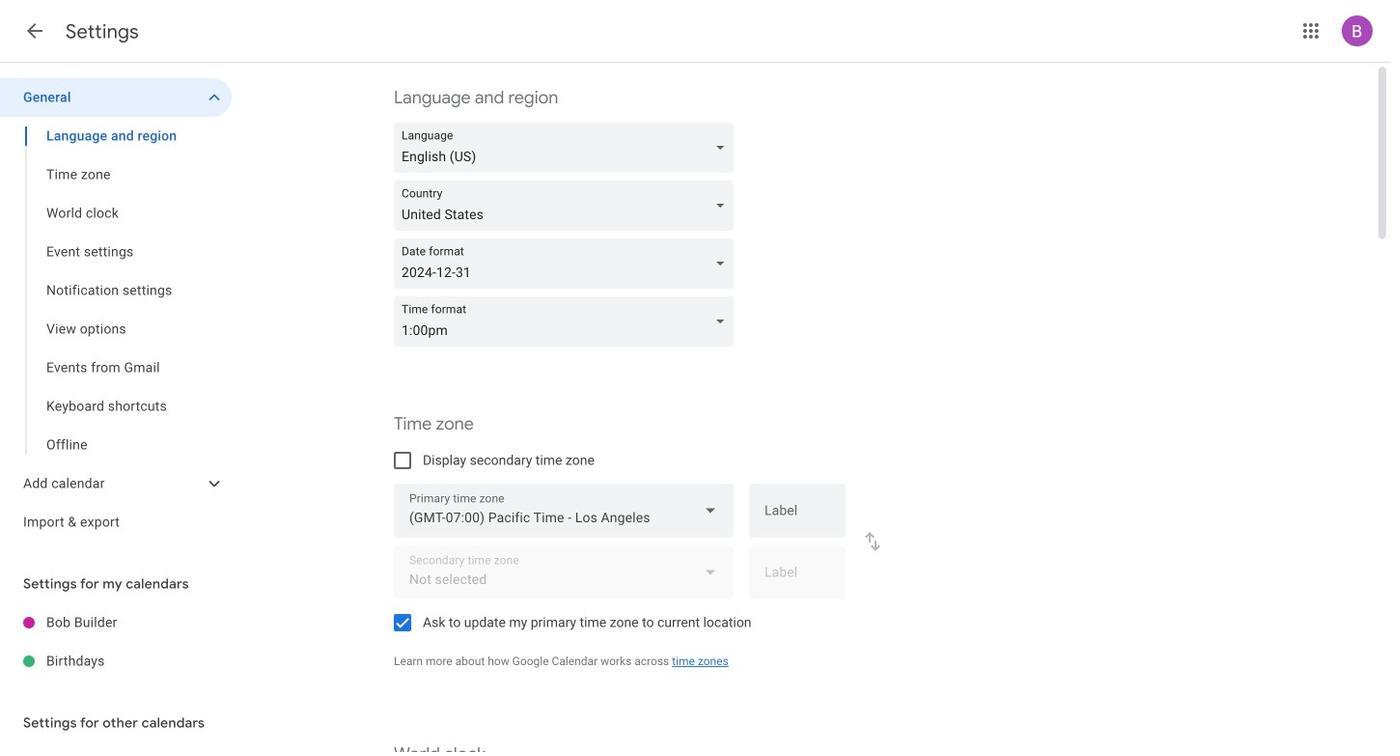 Task type: vqa. For each thing, say whether or not it's contained in the screenshot.
tree
yes



Task type: locate. For each thing, give the bounding box(es) containing it.
group
[[0, 117, 232, 464]]

bob builder tree item
[[0, 603, 232, 642]]

tree
[[0, 78, 232, 542], [0, 603, 232, 681]]

1 vertical spatial tree
[[0, 603, 232, 681]]

1 tree from the top
[[0, 78, 232, 542]]

None field
[[394, 123, 742, 173], [394, 181, 742, 231], [394, 239, 742, 289], [394, 296, 742, 347], [394, 484, 734, 538], [394, 123, 742, 173], [394, 181, 742, 231], [394, 239, 742, 289], [394, 296, 742, 347], [394, 484, 734, 538]]

heading
[[66, 19, 139, 44]]

go back image
[[23, 19, 46, 42]]

0 vertical spatial tree
[[0, 78, 232, 542]]



Task type: describe. For each thing, give the bounding box(es) containing it.
birthdays tree item
[[0, 642, 232, 681]]

Label for primary time zone. text field
[[765, 504, 830, 531]]

general tree item
[[0, 78, 232, 117]]

2 tree from the top
[[0, 603, 232, 681]]

Label for secondary time zone. text field
[[765, 566, 830, 593]]



